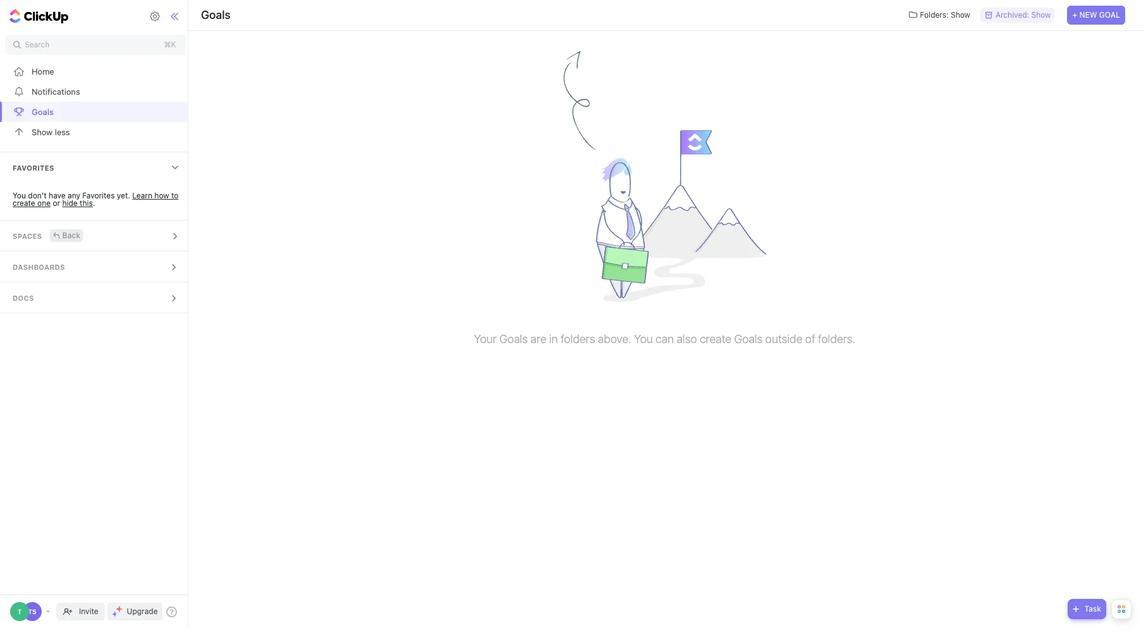 Task type: vqa. For each thing, say whether or not it's contained in the screenshot.
"don't"
yes



Task type: describe. For each thing, give the bounding box(es) containing it.
show for archived: show
[[1032, 10, 1052, 20]]

home link
[[0, 61, 191, 82]]

hide this link
[[62, 199, 93, 208]]

show inside sidebar navigation
[[32, 127, 53, 137]]

this
[[80, 199, 93, 208]]

docs
[[13, 294, 34, 302]]

1 vertical spatial create
[[700, 333, 732, 346]]

upgrade link
[[107, 604, 163, 621]]

create inside learn how to create one
[[13, 199, 35, 208]]

invite
[[79, 607, 98, 617]]

folders.
[[819, 333, 856, 346]]

back link
[[50, 229, 83, 242]]

notifications
[[32, 86, 80, 96]]

⌘k
[[164, 40, 176, 49]]

folders
[[561, 333, 596, 346]]

upgrade
[[127, 607, 158, 617]]

can
[[656, 333, 674, 346]]

in
[[550, 333, 558, 346]]

your goals are in folders above. you can also create goals outside of folders.
[[474, 333, 856, 346]]

sidebar settings image
[[150, 11, 161, 22]]

you inside sidebar navigation
[[13, 191, 26, 201]]

.
[[93, 199, 95, 208]]

folders:
[[921, 10, 949, 20]]

favorites button
[[0, 152, 191, 183]]

hide
[[62, 199, 78, 208]]

1 horizontal spatial favorites
[[82, 191, 115, 201]]

spaces
[[13, 232, 42, 240]]

you don't have any favorites yet.
[[13, 191, 132, 201]]

one
[[37, 199, 51, 208]]

home
[[32, 66, 54, 76]]

archived: show
[[996, 10, 1052, 20]]

learn how to create one link
[[13, 191, 179, 208]]



Task type: locate. For each thing, give the bounding box(es) containing it.
0 horizontal spatial create
[[13, 199, 35, 208]]

show right archived:
[[1032, 10, 1052, 20]]

show
[[952, 10, 971, 20], [1032, 10, 1052, 20], [32, 127, 53, 137]]

goals inside sidebar navigation
[[32, 107, 54, 117]]

goals
[[201, 8, 231, 22], [32, 107, 54, 117], [500, 333, 528, 346], [735, 333, 763, 346]]

0 horizontal spatial show
[[32, 127, 53, 137]]

1 horizontal spatial show
[[952, 10, 971, 20]]

or hide this .
[[51, 199, 95, 208]]

1 vertical spatial you
[[635, 333, 653, 346]]

of
[[806, 333, 816, 346]]

0 vertical spatial favorites
[[13, 164, 54, 172]]

0 vertical spatial create
[[13, 199, 35, 208]]

back
[[62, 231, 81, 240]]

have
[[49, 191, 66, 201]]

show right folders:
[[952, 10, 971, 20]]

ts
[[28, 609, 36, 616]]

goal
[[1100, 10, 1121, 20]]

search
[[25, 40, 50, 49]]

goals left are
[[500, 333, 528, 346]]

2 horizontal spatial show
[[1032, 10, 1052, 20]]

0 horizontal spatial favorites
[[13, 164, 54, 172]]

yet.
[[117, 191, 130, 201]]

favorites inside button
[[13, 164, 54, 172]]

archived:
[[996, 10, 1030, 20]]

your
[[474, 333, 497, 346]]

1 vertical spatial favorites
[[82, 191, 115, 201]]

are
[[531, 333, 547, 346]]

create
[[13, 199, 35, 208], [700, 333, 732, 346]]

new
[[1080, 10, 1098, 20]]

learn
[[132, 191, 152, 201]]

1 horizontal spatial create
[[700, 333, 732, 346]]

0 vertical spatial you
[[13, 191, 26, 201]]

sidebar navigation
[[0, 0, 191, 629]]

also
[[677, 333, 698, 346]]

t
[[18, 609, 22, 616]]

sparkle svg 1 image
[[116, 607, 122, 613]]

any
[[68, 191, 80, 201]]

to
[[171, 191, 179, 201]]

+ new goal
[[1073, 10, 1121, 20]]

0 horizontal spatial you
[[13, 191, 26, 201]]

show left less
[[32, 127, 53, 137]]

you left don't
[[13, 191, 26, 201]]

goals up show less
[[32, 107, 54, 117]]

less
[[55, 127, 70, 137]]

you
[[13, 191, 26, 201], [635, 333, 653, 346]]

don't
[[28, 191, 47, 201]]

folders: show
[[921, 10, 971, 20]]

create right also
[[700, 333, 732, 346]]

learn how to create one
[[13, 191, 179, 208]]

task
[[1085, 605, 1102, 614]]

how
[[155, 191, 169, 201]]

notifications link
[[0, 82, 191, 102]]

goals right the sidebar settings image in the left of the page
[[201, 8, 231, 22]]

sparkle svg 2 image
[[112, 612, 117, 617]]

goals left the outside
[[735, 333, 763, 346]]

+
[[1073, 10, 1078, 20]]

outside
[[766, 333, 803, 346]]

you left can
[[635, 333, 653, 346]]

show less
[[32, 127, 70, 137]]

create left one
[[13, 199, 35, 208]]

show for folders: show
[[952, 10, 971, 20]]

1 horizontal spatial you
[[635, 333, 653, 346]]

or
[[53, 199, 60, 208]]

dashboards
[[13, 263, 65, 271]]

favorites
[[13, 164, 54, 172], [82, 191, 115, 201]]

goals link
[[0, 102, 191, 122]]

above.
[[598, 333, 632, 346]]



